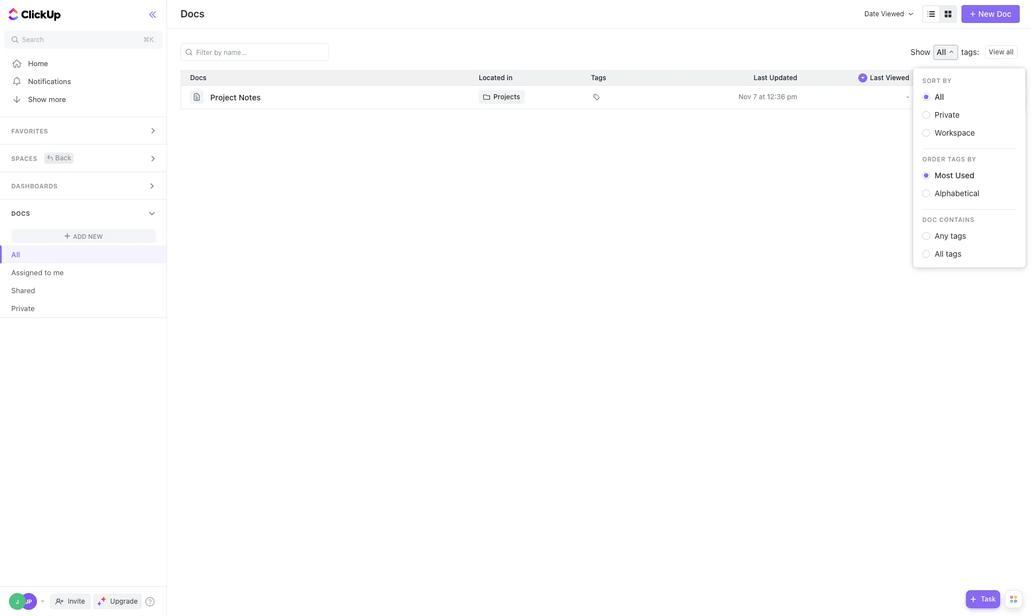 Task type: locate. For each thing, give the bounding box(es) containing it.
⌘k
[[143, 35, 154, 44]]

0 vertical spatial tags
[[591, 73, 606, 82]]

0 horizontal spatial by
[[943, 77, 952, 84]]

last
[[754, 73, 768, 82], [870, 73, 884, 82]]

tags down contains
[[951, 231, 966, 241]]

task
[[981, 595, 996, 603]]

private up workspace
[[935, 110, 960, 119]]

2 last from the left
[[870, 73, 884, 82]]

invite
[[68, 597, 85, 606]]

0 horizontal spatial tags
[[591, 73, 606, 82]]

0 horizontal spatial private
[[11, 304, 35, 313]]

12:36
[[767, 93, 785, 101]]

0 horizontal spatial doc
[[922, 216, 937, 223]]

last for last viewed
[[870, 73, 884, 82]]

show left more
[[28, 94, 47, 103]]

all tags
[[935, 249, 962, 259]]

0 vertical spatial doc
[[997, 9, 1012, 19]]

tags down any tags
[[946, 249, 962, 259]]

project notes
[[210, 92, 261, 102]]

show left the "all" dropdown button
[[911, 47, 931, 57]]

1 vertical spatial show
[[28, 94, 47, 103]]

last viewed
[[870, 73, 910, 82]]

favorites button
[[0, 117, 167, 144]]

back
[[55, 153, 71, 162]]

all up sharing
[[937, 47, 946, 57]]

doc
[[997, 9, 1012, 19], [922, 216, 937, 223]]

2 vertical spatial tags
[[946, 249, 962, 259]]

by right the sort
[[943, 77, 952, 84]]

show more
[[28, 94, 66, 103]]

0 horizontal spatial docs
[[11, 210, 30, 217]]

me
[[53, 268, 64, 277]]

add
[[73, 232, 86, 240]]

tags right the "all" dropdown button
[[961, 47, 977, 57]]

1 horizontal spatial doc
[[997, 9, 1012, 19]]

0 horizontal spatial last
[[754, 73, 768, 82]]

0 vertical spatial docs
[[181, 8, 204, 20]]

all up assigned
[[11, 250, 20, 259]]

project
[[210, 92, 237, 102]]

last for last updated
[[754, 73, 768, 82]]

private
[[935, 110, 960, 119], [11, 304, 35, 313]]

nov
[[739, 93, 751, 101]]

doc contains
[[922, 216, 975, 223]]

tags for all tags
[[946, 249, 962, 259]]

1 vertical spatial tags
[[948, 155, 965, 163]]

tags
[[591, 73, 606, 82], [948, 155, 965, 163]]

sort by
[[922, 77, 952, 84]]

home link
[[0, 54, 167, 72]]

back link
[[44, 152, 74, 163]]

any
[[935, 231, 948, 241]]

all down "sort by"
[[935, 92, 944, 101]]

1 vertical spatial private
[[11, 304, 35, 313]]

dashboards
[[11, 182, 58, 190]]

tags
[[961, 47, 977, 57], [951, 231, 966, 241], [946, 249, 962, 259]]

contains
[[939, 216, 975, 223]]

1 last from the left
[[754, 73, 768, 82]]

workspace
[[935, 128, 975, 137]]

Filter by name... text field
[[187, 44, 325, 61]]

private down shared
[[11, 304, 35, 313]]

shared
[[11, 286, 35, 295]]

0 vertical spatial private
[[935, 110, 960, 119]]

sharing
[[939, 73, 963, 82]]

1 vertical spatial tags
[[951, 231, 966, 241]]

sort
[[922, 77, 941, 84]]

all
[[937, 47, 946, 57], [935, 92, 944, 101], [935, 249, 944, 259], [11, 250, 20, 259]]

docs inside sidebar navigation
[[11, 210, 30, 217]]

viewed
[[886, 73, 910, 82]]

0 horizontal spatial show
[[28, 94, 47, 103]]

pm
[[787, 93, 797, 101]]

all down any
[[935, 249, 944, 259]]

1 vertical spatial doc
[[922, 216, 937, 223]]

updated
[[769, 73, 797, 82]]

last left viewed at the right
[[870, 73, 884, 82]]

show inside sidebar navigation
[[28, 94, 47, 103]]

favorites
[[11, 127, 48, 135]]

last updated
[[754, 73, 797, 82]]

by
[[943, 77, 952, 84], [967, 155, 976, 163]]

1 horizontal spatial show
[[911, 47, 931, 57]]

assigned
[[11, 268, 42, 277]]

search
[[22, 35, 44, 44]]

doc up any
[[922, 216, 937, 223]]

0 vertical spatial show
[[911, 47, 931, 57]]

last up at
[[754, 73, 768, 82]]

by up used
[[967, 155, 976, 163]]

located
[[479, 73, 505, 82]]

located in
[[479, 73, 513, 82]]

1 horizontal spatial last
[[870, 73, 884, 82]]

1 vertical spatial docs
[[11, 210, 30, 217]]

docs
[[181, 8, 204, 20], [11, 210, 30, 217]]

order
[[922, 155, 946, 163]]

show
[[911, 47, 931, 57], [28, 94, 47, 103]]

alphabetical
[[935, 188, 980, 198]]

1 vertical spatial by
[[967, 155, 976, 163]]

doc right new
[[997, 9, 1012, 19]]



Task type: describe. For each thing, give the bounding box(es) containing it.
all inside dropdown button
[[937, 47, 946, 57]]

7
[[753, 93, 757, 101]]

tags :
[[961, 47, 979, 57]]

-
[[906, 93, 910, 101]]

most used
[[935, 170, 975, 180]]

:
[[977, 47, 979, 57]]

notifications link
[[0, 72, 167, 90]]

1 horizontal spatial private
[[935, 110, 960, 119]]

nov 7 at 12:36 pm
[[739, 93, 797, 101]]

sidebar navigation
[[0, 0, 167, 616]]

assigned to me
[[11, 268, 64, 277]]

most
[[935, 170, 953, 180]]

used
[[955, 170, 975, 180]]

private inside sidebar navigation
[[11, 304, 35, 313]]

notifications
[[28, 77, 71, 86]]

all button
[[933, 45, 959, 60]]

more
[[49, 94, 66, 103]]

upgrade
[[110, 597, 138, 606]]

0 vertical spatial tags
[[961, 47, 977, 57]]

projects link
[[479, 90, 525, 104]]

projects
[[493, 93, 520, 101]]

1 horizontal spatial tags
[[948, 155, 965, 163]]

0 vertical spatial by
[[943, 77, 952, 84]]

1 horizontal spatial docs
[[181, 8, 204, 20]]

to
[[44, 268, 51, 277]]

home
[[28, 59, 48, 68]]

order tags by
[[922, 155, 976, 163]]

upgrade link
[[93, 594, 142, 610]]

notes
[[239, 92, 261, 102]]

add new
[[73, 232, 103, 240]]

show for show more
[[28, 94, 47, 103]]

at
[[759, 93, 765, 101]]

all inside sidebar navigation
[[11, 250, 20, 259]]

new doc
[[978, 9, 1012, 19]]

new
[[88, 232, 103, 240]]

tags for any tags
[[951, 231, 966, 241]]

in
[[507, 73, 513, 82]]

new
[[978, 9, 995, 19]]

1 horizontal spatial by
[[967, 155, 976, 163]]

show for show
[[911, 47, 931, 57]]

any tags
[[935, 231, 966, 241]]



Task type: vqa. For each thing, say whether or not it's contained in the screenshot.
group:
no



